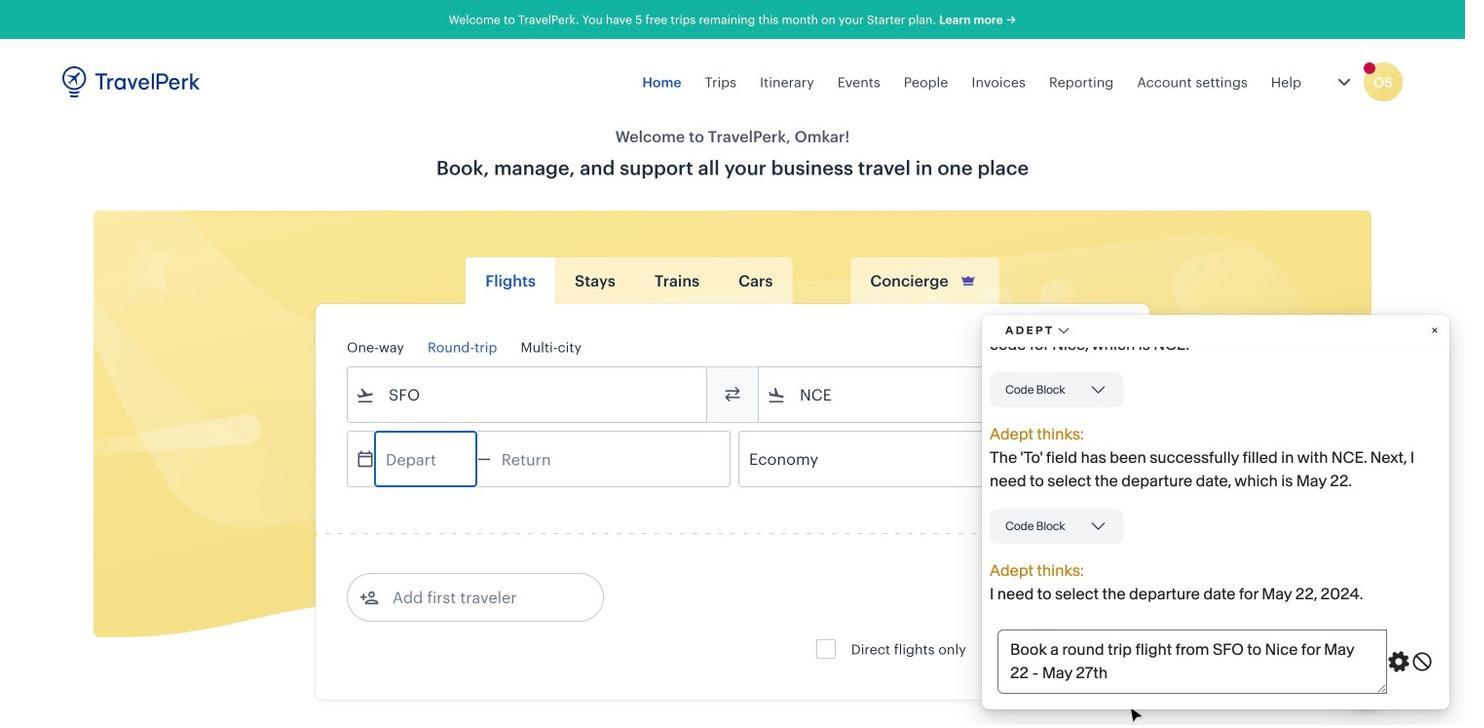 Task type: describe. For each thing, give the bounding box(es) containing it.
Depart text field
[[375, 432, 477, 486]]

To search field
[[787, 379, 1093, 410]]



Task type: locate. For each thing, give the bounding box(es) containing it.
Return text field
[[491, 432, 592, 486]]

Add first traveler search field
[[379, 582, 582, 613]]

From search field
[[375, 379, 681, 410]]



